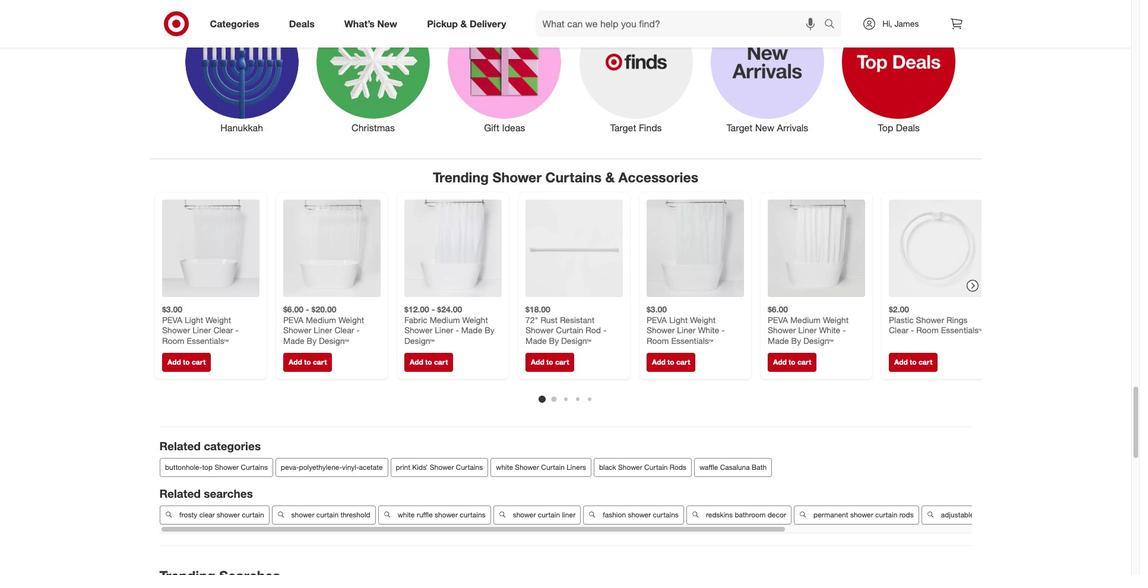 Task type: describe. For each thing, give the bounding box(es) containing it.
peva-polyethylene-vinyl-acetate link
[[275, 458, 388, 477]]

shower inside print kids' shower curtains link
[[430, 463, 454, 472]]

cart for fabric medium weight shower liner - made by design™
[[434, 358, 448, 367]]

shower inside $6.00 - $20.00 peva medium weight shower liner clear - made by design™
[[283, 325, 311, 335]]

cart for peva light weight shower liner white - room essentials™
[[676, 358, 690, 367]]

weight inside '$12.00 - $24.00 fabric medium weight shower liner - made by design™'
[[462, 315, 488, 325]]

$18.00 72" rust resistant shower curtain rod - made by design™
[[525, 304, 607, 346]]

- inside $2.00 plastic shower rings clear - room essentials™
[[911, 325, 914, 335]]

search
[[819, 19, 848, 31]]

print kids' shower curtains
[[396, 463, 483, 472]]

search button
[[819, 11, 848, 39]]

medium for $20.00
[[306, 315, 336, 325]]

waffle casaluna bath link
[[694, 458, 772, 477]]

liner for $3.00 peva light weight shower liner clear - room essentials™
[[192, 325, 211, 335]]

7 shower from the left
[[976, 510, 999, 519]]

$6.00 - $20.00 peva medium weight shower liner clear - made by design™
[[283, 304, 364, 346]]

design™ inside $6.00 - $20.00 peva medium weight shower liner clear - made by design™
[[319, 335, 349, 346]]

bath
[[752, 463, 767, 472]]

curtain for white shower curtain liners
[[541, 463, 565, 472]]

trending
[[433, 168, 489, 185]]

white shower curtain liners
[[496, 463, 586, 472]]

peva for peva medium weight shower liner white - made by design™
[[768, 315, 788, 325]]

$6.00 for $6.00 peva medium weight shower liner white - made by design™
[[768, 304, 788, 314]]

what's new
[[344, 18, 398, 29]]

fabric
[[404, 315, 427, 325]]

add for $6.00 peva medium weight shower liner white - made by design™
[[773, 358, 787, 367]]

shower curtain threshold
[[291, 510, 370, 519]]

permanent shower curtain rods
[[814, 510, 914, 519]]

fashion
[[603, 510, 626, 519]]

to for peva light weight shower liner clear - room essentials™
[[183, 358, 190, 367]]

clear inside $2.00 plastic shower rings clear - room essentials™
[[889, 325, 909, 335]]

cart for plastic shower rings clear - room essentials™
[[919, 358, 933, 367]]

add to cart for $3.00 peva light weight shower liner clear - room essentials™
[[167, 358, 205, 367]]

$6.00 peva medium weight shower liner white - made by design™
[[768, 304, 849, 346]]

room for peva light weight shower liner clear - room essentials™
[[162, 335, 184, 346]]

waffle
[[700, 463, 718, 472]]

peva-
[[281, 463, 299, 472]]

arrivals
[[777, 122, 809, 133]]

ideas
[[502, 122, 525, 133]]

permanent shower curtain rods link
[[794, 505, 919, 524]]

hi, james
[[883, 18, 919, 29]]

categories link
[[200, 11, 274, 37]]

1 shower from the left
[[217, 510, 240, 519]]

ruffle
[[417, 510, 433, 519]]

add to cart button for fabric medium weight shower liner - made by design™
[[404, 353, 453, 372]]

1 horizontal spatial deals
[[896, 122, 920, 133]]

curtain inside "frosty clear shower curtain" link
[[242, 510, 264, 519]]

weight for peva light weight shower liner clear - room essentials™
[[205, 315, 231, 325]]

add for $18.00 72" rust resistant shower curtain rod - made by design™
[[531, 358, 544, 367]]

new for what's
[[377, 18, 398, 29]]

add to cart for $6.00 peva medium weight shower liner white - made by design™
[[773, 358, 811, 367]]

christmas
[[352, 122, 395, 133]]

- inside $6.00 peva medium weight shower liner white - made by design™
[[843, 325, 846, 335]]

fashion shower curtains
[[603, 510, 679, 519]]

buttonhole-
[[165, 463, 202, 472]]

threshold
[[340, 510, 370, 519]]

shower inside black shower curtain rods link
[[618, 463, 642, 472]]

6 shower from the left
[[850, 510, 873, 519]]

target finds link
[[571, 3, 702, 135]]

by inside $18.00 72" rust resistant shower curtain rod - made by design™
[[549, 335, 559, 346]]

weight for peva light weight shower liner white - room essentials™
[[690, 315, 716, 325]]

by inside '$12.00 - $24.00 fabric medium weight shower liner - made by design™'
[[485, 325, 494, 335]]

cart for 72" rust resistant shower curtain rod - made by design™
[[555, 358, 569, 367]]

room inside $2.00 plastic shower rings clear - room essentials™
[[917, 325, 939, 335]]

room for peva light weight shower liner white - room essentials™
[[647, 335, 669, 346]]

add for $3.00 peva light weight shower liner clear - room essentials™
[[167, 358, 181, 367]]

rod
[[586, 325, 601, 335]]

white shower curtain liners link
[[491, 458, 591, 477]]

add to cart button for plastic shower rings clear - room essentials™
[[889, 353, 938, 372]]

add to cart for $18.00 72" rust resistant shower curtain rod - made by design™
[[531, 358, 569, 367]]

rods
[[670, 463, 686, 472]]

add for $12.00 - $24.00 fabric medium weight shower liner - made by design™
[[410, 358, 423, 367]]

christmas link
[[308, 3, 439, 135]]

- inside $3.00 peva light weight shower liner white - room essentials™
[[722, 325, 725, 335]]

1 curtains from the left
[[460, 510, 485, 519]]

black
[[599, 463, 616, 472]]

2 rods from the left
[[1001, 510, 1015, 519]]

delivery
[[470, 18, 506, 29]]

shower curtain liner link
[[493, 505, 581, 524]]

add to cart button for peva light weight shower liner white - room essentials™
[[647, 353, 696, 372]]

by inside $6.00 - $20.00 peva medium weight shower liner clear - made by design™
[[307, 335, 316, 346]]

buttonhole-top shower curtains
[[165, 463, 268, 472]]

new for target
[[756, 122, 775, 133]]

light for clear
[[184, 315, 203, 325]]

white for light
[[698, 325, 719, 335]]

frosty clear shower curtain
[[179, 510, 264, 519]]

shower inside white shower curtain liners link
[[515, 463, 539, 472]]

add to cart for $3.00 peva light weight shower liner white - room essentials™
[[652, 358, 690, 367]]

design™ inside '$12.00 - $24.00 fabric medium weight shower liner - made by design™'
[[404, 335, 434, 346]]

$3.00 peva light weight shower liner white - room essentials™
[[647, 304, 725, 346]]

to for plastic shower rings clear - room essentials™
[[910, 358, 917, 367]]

adjustable shower rods link
[[922, 505, 1021, 524]]

shower inside "$3.00 peva light weight shower liner clear - room essentials™"
[[162, 325, 190, 335]]

to for peva medium weight shower liner white - made by design™
[[789, 358, 796, 367]]

top
[[202, 463, 212, 472]]

$12.00
[[404, 304, 429, 314]]

2 horizontal spatial curtains
[[546, 168, 602, 185]]

adjustable
[[941, 510, 974, 519]]

to for peva light weight shower liner white - room essentials™
[[667, 358, 674, 367]]

white ruffle shower curtains link
[[378, 505, 491, 524]]

5 shower from the left
[[628, 510, 651, 519]]

buttonhole-top shower curtains link
[[160, 458, 273, 477]]

2 curtains from the left
[[653, 510, 679, 519]]

black shower curtain rods link
[[594, 458, 692, 477]]

shower curtain liner
[[513, 510, 575, 519]]

what's new link
[[334, 11, 412, 37]]

cart for peva medium weight shower liner white - made by design™
[[798, 358, 811, 367]]

liner
[[562, 510, 575, 519]]

accessories
[[619, 168, 699, 185]]

$3.00 for $3.00 peva light weight shower liner clear - room essentials™
[[162, 304, 182, 314]]

shower inside $3.00 peva light weight shower liner white - room essentials™
[[647, 325, 675, 335]]

made inside $6.00 - $20.00 peva medium weight shower liner clear - made by design™
[[283, 335, 304, 346]]

by inside $6.00 peva medium weight shower liner white - made by design™
[[791, 335, 801, 346]]

categories
[[204, 439, 261, 453]]

target finds
[[611, 122, 662, 133]]

made inside $18.00 72" rust resistant shower curtain rod - made by design™
[[525, 335, 547, 346]]

to for 72" rust resistant shower curtain rod - made by design™
[[546, 358, 553, 367]]

waffle casaluna bath
[[700, 463, 767, 472]]

add to cart for $6.00 - $20.00 peva medium weight shower liner clear - made by design™
[[288, 358, 327, 367]]

add to cart button for peva light weight shower liner clear - room essentials™
[[162, 353, 211, 372]]

shower inside $18.00 72" rust resistant shower curtain rod - made by design™
[[525, 325, 554, 335]]

design™ inside $6.00 peva medium weight shower liner white - made by design™
[[803, 335, 834, 346]]

$18.00
[[525, 304, 550, 314]]

add for $3.00 peva light weight shower liner white - room essentials™
[[652, 358, 666, 367]]

to for fabric medium weight shower liner - made by design™
[[425, 358, 432, 367]]

$12.00 - $24.00 fabric medium weight shower liner - made by design™
[[404, 304, 494, 346]]

4 shower from the left
[[513, 510, 536, 519]]

made inside $6.00 peva medium weight shower liner white - made by design™
[[768, 335, 789, 346]]

white for white shower curtain liners
[[496, 463, 513, 472]]

trending shower curtains & accessories
[[433, 168, 699, 185]]

cart for peva medium weight shower liner clear - made by design™
[[313, 358, 327, 367]]

redskins bathroom decor link
[[686, 505, 792, 524]]

shower inside '$12.00 - $24.00 fabric medium weight shower liner - made by design™'
[[404, 325, 432, 335]]

decor
[[768, 510, 786, 519]]

rings
[[947, 315, 968, 325]]

$6.00 for $6.00 - $20.00 peva medium weight shower liner clear - made by design™
[[283, 304, 303, 314]]

curtain inside permanent shower curtain rods link
[[875, 510, 898, 519]]

target new arrivals link
[[702, 3, 834, 135]]



Task type: vqa. For each thing, say whether or not it's contained in the screenshot.
New
yes



Task type: locate. For each thing, give the bounding box(es) containing it.
4 cart from the left
[[555, 358, 569, 367]]

3 to from the left
[[425, 358, 432, 367]]

3 peva from the left
[[647, 315, 667, 325]]

kids'
[[412, 463, 428, 472]]

pickup
[[427, 18, 458, 29]]

frosty
[[179, 510, 197, 519]]

curtain for black shower curtain rods
[[644, 463, 668, 472]]

shower inside $6.00 peva medium weight shower liner white - made by design™
[[768, 325, 796, 335]]

curtain
[[242, 510, 264, 519], [316, 510, 338, 519], [538, 510, 560, 519], [875, 510, 898, 519]]

liner inside "$3.00 peva light weight shower liner clear - room essentials™"
[[192, 325, 211, 335]]

white
[[496, 463, 513, 472], [398, 510, 415, 519]]

2 medium from the left
[[430, 315, 460, 325]]

design™ inside $18.00 72" rust resistant shower curtain rod - made by design™
[[561, 335, 591, 346]]

1 horizontal spatial rods
[[1001, 510, 1015, 519]]

0 vertical spatial white
[[496, 463, 513, 472]]

plastic shower rings clear - room essentials™ image
[[889, 200, 986, 297], [889, 200, 986, 297]]

curtain inside white shower curtain liners link
[[541, 463, 565, 472]]

add to cart button down plastic
[[889, 353, 938, 372]]

new right what's
[[377, 18, 398, 29]]

white ruffle shower curtains
[[398, 510, 485, 519]]

What can we help you find? suggestions appear below search field
[[536, 11, 828, 37]]

related up frosty
[[160, 487, 201, 500]]

3 medium from the left
[[790, 315, 821, 325]]

4 liner from the left
[[677, 325, 696, 335]]

0 vertical spatial deals
[[289, 18, 315, 29]]

rust
[[541, 315, 558, 325]]

resistant
[[560, 315, 594, 325]]

7 add from the left
[[894, 358, 908, 367]]

0 horizontal spatial target
[[611, 122, 637, 133]]

cart down $18.00 72" rust resistant shower curtain rod - made by design™
[[555, 358, 569, 367]]

add to cart button down $6.00 - $20.00 peva medium weight shower liner clear - made by design™
[[283, 353, 332, 372]]

peva inside $6.00 - $20.00 peva medium weight shower liner clear - made by design™
[[283, 315, 303, 325]]

5 weight from the left
[[823, 315, 849, 325]]

- inside $18.00 72" rust resistant shower curtain rod - made by design™
[[603, 325, 607, 335]]

6 cart from the left
[[798, 358, 811, 367]]

medium inside $6.00 - $20.00 peva medium weight shower liner clear - made by design™
[[306, 315, 336, 325]]

1 horizontal spatial new
[[756, 122, 775, 133]]

add to cart
[[167, 358, 205, 367], [288, 358, 327, 367], [410, 358, 448, 367], [531, 358, 569, 367], [652, 358, 690, 367], [773, 358, 811, 367], [894, 358, 933, 367]]

curtains right ruffle
[[460, 510, 485, 519]]

liner inside $3.00 peva light weight shower liner white - room essentials™
[[677, 325, 696, 335]]

7 cart from the left
[[919, 358, 933, 367]]

light inside "$3.00 peva light weight shower liner clear - room essentials™"
[[184, 315, 203, 325]]

gift
[[484, 122, 500, 133]]

1 white from the left
[[698, 325, 719, 335]]

white up shower curtain liner link
[[496, 463, 513, 472]]

3 add to cart button from the left
[[404, 353, 453, 372]]

0 horizontal spatial room
[[162, 335, 184, 346]]

peva light weight shower liner clear - room essentials™ image
[[162, 200, 259, 297], [162, 200, 259, 297]]

1 vertical spatial deals
[[896, 122, 920, 133]]

add to cart button down $6.00 peva medium weight shower liner white - made by design™
[[768, 353, 817, 372]]

liner inside $6.00 - $20.00 peva medium weight shower liner clear - made by design™
[[314, 325, 332, 335]]

cart down $3.00 peva light weight shower liner white - room essentials™
[[676, 358, 690, 367]]

pickup & delivery
[[427, 18, 506, 29]]

medium for $24.00
[[430, 315, 460, 325]]

curtains for buttonhole-top shower curtains
[[241, 463, 268, 472]]

3 clear from the left
[[889, 325, 909, 335]]

3 weight from the left
[[462, 315, 488, 325]]

black shower curtain rods
[[599, 463, 686, 472]]

white for white ruffle shower curtains
[[398, 510, 415, 519]]

3 add to cart from the left
[[410, 358, 448, 367]]

4 add to cart button from the left
[[525, 353, 574, 372]]

to
[[183, 358, 190, 367], [304, 358, 311, 367], [425, 358, 432, 367], [546, 358, 553, 367], [667, 358, 674, 367], [789, 358, 796, 367], [910, 358, 917, 367]]

7 add to cart from the left
[[894, 358, 933, 367]]

related
[[160, 439, 201, 453], [160, 487, 201, 500]]

5 liner from the left
[[798, 325, 817, 335]]

peva medium weight shower liner white - made by design™ image
[[768, 200, 865, 297], [768, 200, 865, 297]]

curtains down rods
[[653, 510, 679, 519]]

shower right permanent
[[850, 510, 873, 519]]

to down $3.00 peva light weight shower liner white - room essentials™
[[667, 358, 674, 367]]

1 related from the top
[[160, 439, 201, 453]]

cart down "$3.00 peva light weight shower liner clear - room essentials™"
[[192, 358, 205, 367]]

add for $6.00 - $20.00 peva medium weight shower liner clear - made by design™
[[288, 358, 302, 367]]

add to cart down $3.00 peva light weight shower liner white - room essentials™
[[652, 358, 690, 367]]

1 $6.00 from the left
[[283, 304, 303, 314]]

clear
[[199, 510, 215, 519]]

1 horizontal spatial $6.00
[[768, 304, 788, 314]]

1 vertical spatial new
[[756, 122, 775, 133]]

2 shower from the left
[[291, 510, 314, 519]]

peva for peva light weight shower liner clear - room essentials™
[[162, 315, 182, 325]]

james
[[895, 18, 919, 29]]

1 light from the left
[[184, 315, 203, 325]]

peva light weight shower liner white - room essentials™ image
[[647, 200, 744, 297], [647, 200, 744, 297]]

white
[[698, 325, 719, 335], [819, 325, 840, 335]]

light
[[184, 315, 203, 325], [669, 315, 688, 325]]

add down 72"
[[531, 358, 544, 367]]

2 weight from the left
[[338, 315, 364, 325]]

2 curtain from the left
[[316, 510, 338, 519]]

top
[[878, 122, 894, 133]]

finds
[[639, 122, 662, 133]]

casaluna
[[720, 463, 750, 472]]

white inside $3.00 peva light weight shower liner white - room essentials™
[[698, 325, 719, 335]]

top deals link
[[834, 3, 965, 135]]

$3.00 inside "$3.00 peva light weight shower liner clear - room essentials™"
[[162, 304, 182, 314]]

5 add from the left
[[652, 358, 666, 367]]

shower right 'fashion' on the right of the page
[[628, 510, 651, 519]]

4 curtain from the left
[[875, 510, 898, 519]]

curtain left rods
[[644, 463, 668, 472]]

2 horizontal spatial clear
[[889, 325, 909, 335]]

target for target finds
[[611, 122, 637, 133]]

medium inside $6.00 peva medium weight shower liner white - made by design™
[[790, 315, 821, 325]]

to for peva medium weight shower liner clear - made by design™
[[304, 358, 311, 367]]

room inside $3.00 peva light weight shower liner white - room essentials™
[[647, 335, 669, 346]]

$6.00 inside $6.00 peva medium weight shower liner white - made by design™
[[768, 304, 788, 314]]

curtain inside black shower curtain rods link
[[644, 463, 668, 472]]

1 horizontal spatial curtains
[[653, 510, 679, 519]]

peva medium weight shower liner clear - made by design™ image
[[283, 200, 380, 297], [283, 200, 380, 297]]

target for target new arrivals
[[727, 122, 753, 133]]

7 to from the left
[[910, 358, 917, 367]]

hanukkah
[[221, 122, 263, 133]]

related categories
[[160, 439, 261, 453]]

1 horizontal spatial $3.00
[[647, 304, 667, 314]]

3 design™ from the left
[[561, 335, 591, 346]]

1 vertical spatial related
[[160, 487, 201, 500]]

6 add from the left
[[773, 358, 787, 367]]

2 horizontal spatial essentials™
[[941, 325, 983, 335]]

essentials™ inside $3.00 peva light weight shower liner white - room essentials™
[[671, 335, 713, 346]]

medium
[[306, 315, 336, 325], [430, 315, 460, 325], [790, 315, 821, 325]]

add down plastic
[[894, 358, 908, 367]]

essentials™ for peva light weight shower liner white - room essentials™
[[671, 335, 713, 346]]

to down $6.00 peva medium weight shower liner white - made by design™
[[789, 358, 796, 367]]

1 add to cart from the left
[[167, 358, 205, 367]]

to down $18.00 72" rust resistant shower curtain rod - made by design™
[[546, 358, 553, 367]]

1 horizontal spatial &
[[606, 168, 615, 185]]

3 liner from the left
[[435, 325, 453, 335]]

peva inside "$3.00 peva light weight shower liner clear - room essentials™"
[[162, 315, 182, 325]]

target left arrivals
[[727, 122, 753, 133]]

1 add from the left
[[167, 358, 181, 367]]

permanent
[[814, 510, 848, 519]]

peva for peva light weight shower liner white - room essentials™
[[647, 315, 667, 325]]

1 horizontal spatial target
[[727, 122, 753, 133]]

1 target from the left
[[611, 122, 637, 133]]

essentials™
[[941, 325, 983, 335], [186, 335, 228, 346], [671, 335, 713, 346]]

$3.00 for $3.00 peva light weight shower liner white - room essentials™
[[647, 304, 667, 314]]

curtains for print kids' shower curtains
[[456, 463, 483, 472]]

1 vertical spatial &
[[606, 168, 615, 185]]

5 add to cart button from the left
[[647, 353, 696, 372]]

cart down $6.00 peva medium weight shower liner white - made by design™
[[798, 358, 811, 367]]

essentials™ for peva light weight shower liner clear - room essentials™
[[186, 335, 228, 346]]

$2.00 plastic shower rings clear - room essentials™
[[889, 304, 983, 335]]

target new arrivals
[[727, 122, 809, 133]]

1 cart from the left
[[192, 358, 205, 367]]

light inside $3.00 peva light weight shower liner white - room essentials™
[[669, 315, 688, 325]]

3 cart from the left
[[434, 358, 448, 367]]

acetate
[[359, 463, 383, 472]]

weight inside $6.00 peva medium weight shower liner white - made by design™
[[823, 315, 849, 325]]

peva inside $3.00 peva light weight shower liner white - room essentials™
[[647, 315, 667, 325]]

add to cart button down "$3.00 peva light weight shower liner clear - room essentials™"
[[162, 353, 211, 372]]

shower inside $2.00 plastic shower rings clear - room essentials™
[[916, 315, 944, 325]]

& left accessories at the right top of page
[[606, 168, 615, 185]]

curtains
[[460, 510, 485, 519], [653, 510, 679, 519]]

peva inside $6.00 peva medium weight shower liner white - made by design™
[[768, 315, 788, 325]]

white left ruffle
[[398, 510, 415, 519]]

related up buttonhole-
[[160, 439, 201, 453]]

2 peva from the left
[[283, 315, 303, 325]]

2 horizontal spatial room
[[917, 325, 939, 335]]

print
[[396, 463, 410, 472]]

liner for $3.00 peva light weight shower liner white - room essentials™
[[677, 325, 696, 335]]

1 horizontal spatial curtains
[[456, 463, 483, 472]]

1 $3.00 from the left
[[162, 304, 182, 314]]

cart down $6.00 - $20.00 peva medium weight shower liner clear - made by design™
[[313, 358, 327, 367]]

$3.00 inside $3.00 peva light weight shower liner white - room essentials™
[[647, 304, 667, 314]]

curtain left 'liners'
[[541, 463, 565, 472]]

related for related searches
[[160, 487, 201, 500]]

4 design™ from the left
[[803, 335, 834, 346]]

vinyl-
[[342, 463, 359, 472]]

2 related from the top
[[160, 487, 201, 500]]

clear inside $6.00 - $20.00 peva medium weight shower liner clear - made by design™
[[334, 325, 354, 335]]

target
[[611, 122, 637, 133], [727, 122, 753, 133]]

liner
[[192, 325, 211, 335], [314, 325, 332, 335], [435, 325, 453, 335], [677, 325, 696, 335], [798, 325, 817, 335]]

72"
[[525, 315, 538, 325]]

0 horizontal spatial clear
[[213, 325, 233, 335]]

deals left what's
[[289, 18, 315, 29]]

1 rods from the left
[[900, 510, 914, 519]]

1 weight from the left
[[205, 315, 231, 325]]

related for related categories
[[160, 439, 201, 453]]

weight for peva medium weight shower liner white - made by design™
[[823, 315, 849, 325]]

pickup & delivery link
[[417, 11, 521, 37]]

liner inside $6.00 peva medium weight shower liner white - made by design™
[[798, 325, 817, 335]]

essentials™ inside "$3.00 peva light weight shower liner clear - room essentials™"
[[186, 335, 228, 346]]

cart for peva light weight shower liner clear - room essentials™
[[192, 358, 205, 367]]

clear
[[213, 325, 233, 335], [334, 325, 354, 335], [889, 325, 909, 335]]

related searches
[[160, 487, 253, 500]]

curtain
[[556, 325, 583, 335], [541, 463, 565, 472], [644, 463, 668, 472]]

0 horizontal spatial light
[[184, 315, 203, 325]]

add to cart button down '$12.00 - $24.00 fabric medium weight shower liner - made by design™'
[[404, 353, 453, 372]]

add to cart down "$3.00 peva light weight shower liner clear - room essentials™"
[[167, 358, 205, 367]]

2 horizontal spatial medium
[[790, 315, 821, 325]]

5 cart from the left
[[676, 358, 690, 367]]

2 cart from the left
[[313, 358, 327, 367]]

0 horizontal spatial white
[[698, 325, 719, 335]]

room inside "$3.00 peva light weight shower liner clear - room essentials™"
[[162, 335, 184, 346]]

design™
[[319, 335, 349, 346], [404, 335, 434, 346], [561, 335, 591, 346], [803, 335, 834, 346]]

curtain inside $18.00 72" rust resistant shower curtain rod - made by design™
[[556, 325, 583, 335]]

liner for $6.00 peva medium weight shower liner white - made by design™
[[798, 325, 817, 335]]

top deals
[[878, 122, 920, 133]]

light for white
[[669, 315, 688, 325]]

add down $6.00 - $20.00 peva medium weight shower liner clear - made by design™
[[288, 358, 302, 367]]

1 add to cart button from the left
[[162, 353, 211, 372]]

add to cart down plastic
[[894, 358, 933, 367]]

hanukkah link
[[176, 3, 308, 135]]

white for medium
[[819, 325, 840, 335]]

1 design™ from the left
[[319, 335, 349, 346]]

3 add from the left
[[410, 358, 423, 367]]

add for $2.00 plastic shower rings clear - room essentials™
[[894, 358, 908, 367]]

clear inside "$3.00 peva light weight shower liner clear - room essentials™"
[[213, 325, 233, 335]]

1 horizontal spatial room
[[647, 335, 669, 346]]

cart down $2.00 plastic shower rings clear - room essentials™
[[919, 358, 933, 367]]

2 white from the left
[[819, 325, 840, 335]]

add to cart button down $18.00 72" rust resistant shower curtain rod - made by design™
[[525, 353, 574, 372]]

add down $6.00 peva medium weight shower liner white - made by design™
[[773, 358, 787, 367]]

1 clear from the left
[[213, 325, 233, 335]]

peva-polyethylene-vinyl-acetate
[[281, 463, 383, 472]]

1 peva from the left
[[162, 315, 182, 325]]

0 horizontal spatial &
[[461, 18, 467, 29]]

0 vertical spatial &
[[461, 18, 467, 29]]

deals
[[289, 18, 315, 29], [896, 122, 920, 133]]

shower left liner
[[513, 510, 536, 519]]

shower inside buttonhole-top shower curtains link
[[214, 463, 239, 472]]

add to cart button for peva medium weight shower liner white - made by design™
[[768, 353, 817, 372]]

5 add to cart from the left
[[652, 358, 690, 367]]

hi,
[[883, 18, 893, 29]]

curtain left liner
[[538, 510, 560, 519]]

0 horizontal spatial $3.00
[[162, 304, 182, 314]]

adjustable shower rods
[[941, 510, 1015, 519]]

1 horizontal spatial light
[[669, 315, 688, 325]]

0 vertical spatial new
[[377, 18, 398, 29]]

weight inside $3.00 peva light weight shower liner white - room essentials™
[[690, 315, 716, 325]]

2 $3.00 from the left
[[647, 304, 667, 314]]

7 add to cart button from the left
[[889, 353, 938, 372]]

5 to from the left
[[667, 358, 674, 367]]

shower right ruffle
[[435, 510, 458, 519]]

shower right adjustable
[[976, 510, 999, 519]]

to down $6.00 - $20.00 peva medium weight shower liner clear - made by design™
[[304, 358, 311, 367]]

add down "$3.00 peva light weight shower liner clear - room essentials™"
[[167, 358, 181, 367]]

weight
[[205, 315, 231, 325], [338, 315, 364, 325], [462, 315, 488, 325], [690, 315, 716, 325], [823, 315, 849, 325]]

curtain down searches
[[242, 510, 264, 519]]

0 horizontal spatial white
[[398, 510, 415, 519]]

redskins bathroom decor
[[706, 510, 786, 519]]

4 peva from the left
[[768, 315, 788, 325]]

4 to from the left
[[546, 358, 553, 367]]

to down plastic
[[910, 358, 917, 367]]

1 horizontal spatial medium
[[430, 315, 460, 325]]

curtain down resistant
[[556, 325, 583, 335]]

add down fabric
[[410, 358, 423, 367]]

add to cart down '$12.00 - $24.00 fabric medium weight shower liner - made by design™'
[[410, 358, 448, 367]]

0 horizontal spatial medium
[[306, 315, 336, 325]]

0 horizontal spatial rods
[[900, 510, 914, 519]]

$24.00
[[437, 304, 462, 314]]

2 $6.00 from the left
[[768, 304, 788, 314]]

0 horizontal spatial curtains
[[241, 463, 268, 472]]

plastic
[[889, 315, 914, 325]]

6 add to cart from the left
[[773, 358, 811, 367]]

add to cart for $2.00 plastic shower rings clear - room essentials™
[[894, 358, 933, 367]]

1 liner from the left
[[192, 325, 211, 335]]

4 weight from the left
[[690, 315, 716, 325]]

1 horizontal spatial clear
[[334, 325, 354, 335]]

72" rust resistant shower curtain rod - made by design™ image
[[525, 200, 623, 297], [525, 200, 623, 297]]

liner inside '$12.00 - $24.00 fabric medium weight shower liner - made by design™'
[[435, 325, 453, 335]]

$6.00 inside $6.00 - $20.00 peva medium weight shower liner clear - made by design™
[[283, 304, 303, 314]]

2 light from the left
[[669, 315, 688, 325]]

6 add to cart button from the left
[[768, 353, 817, 372]]

curtain right permanent
[[875, 510, 898, 519]]

rods right adjustable
[[1001, 510, 1015, 519]]

made
[[461, 325, 482, 335], [283, 335, 304, 346], [525, 335, 547, 346], [768, 335, 789, 346]]

fashion shower curtains link
[[583, 505, 684, 524]]

white inside $6.00 peva medium weight shower liner white - made by design™
[[819, 325, 840, 335]]

2 target from the left
[[727, 122, 753, 133]]

add to cart down $6.00 - $20.00 peva medium weight shower liner clear - made by design™
[[288, 358, 327, 367]]

fabric medium weight shower liner - made by design™ image
[[404, 200, 502, 297], [404, 200, 502, 297]]

2 add to cart button from the left
[[283, 353, 332, 372]]

peva
[[162, 315, 182, 325], [283, 315, 303, 325], [647, 315, 667, 325], [768, 315, 788, 325]]

add
[[167, 358, 181, 367], [288, 358, 302, 367], [410, 358, 423, 367], [531, 358, 544, 367], [652, 358, 666, 367], [773, 358, 787, 367], [894, 358, 908, 367]]

2 add to cart from the left
[[288, 358, 327, 367]]

to down '$12.00 - $24.00 fabric medium weight shower liner - made by design™'
[[425, 358, 432, 367]]

cart down '$12.00 - $24.00 fabric medium weight shower liner - made by design™'
[[434, 358, 448, 367]]

1 curtain from the left
[[242, 510, 264, 519]]

rods left adjustable
[[900, 510, 914, 519]]

0 horizontal spatial essentials™
[[186, 335, 228, 346]]

0 horizontal spatial curtains
[[460, 510, 485, 519]]

bathroom
[[735, 510, 766, 519]]

add down $3.00 peva light weight shower liner white - room essentials™
[[652, 358, 666, 367]]

0 vertical spatial related
[[160, 439, 201, 453]]

add to cart button
[[162, 353, 211, 372], [283, 353, 332, 372], [404, 353, 453, 372], [525, 353, 574, 372], [647, 353, 696, 372], [768, 353, 817, 372], [889, 353, 938, 372]]

0 horizontal spatial new
[[377, 18, 398, 29]]

-
[[306, 304, 309, 314], [431, 304, 435, 314], [235, 325, 238, 335], [356, 325, 360, 335], [456, 325, 459, 335], [603, 325, 607, 335], [722, 325, 725, 335], [843, 325, 846, 335], [911, 325, 914, 335]]

frosty clear shower curtain link
[[160, 505, 269, 524]]

4 add from the left
[[531, 358, 544, 367]]

add to cart for $12.00 - $24.00 fabric medium weight shower liner - made by design™
[[410, 358, 448, 367]]

deals right top
[[896, 122, 920, 133]]

to down "$3.00 peva light weight shower liner clear - room essentials™"
[[183, 358, 190, 367]]

3 shower from the left
[[435, 510, 458, 519]]

4 add to cart from the left
[[531, 358, 569, 367]]

- inside "$3.00 peva light weight shower liner clear - room essentials™"
[[235, 325, 238, 335]]

deals link
[[279, 11, 330, 37]]

1 horizontal spatial white
[[496, 463, 513, 472]]

add to cart down $6.00 peva medium weight shower liner white - made by design™
[[773, 358, 811, 367]]

1 horizontal spatial essentials™
[[671, 335, 713, 346]]

1 horizontal spatial white
[[819, 325, 840, 335]]

new left arrivals
[[756, 122, 775, 133]]

& right 'pickup' at the left of page
[[461, 18, 467, 29]]

curtain inside "shower curtain threshold" link
[[316, 510, 338, 519]]

shower down searches
[[217, 510, 240, 519]]

liners
[[567, 463, 586, 472]]

shower curtain threshold link
[[272, 505, 376, 524]]

2 liner from the left
[[314, 325, 332, 335]]

weight inside "$3.00 peva light weight shower liner clear - room essentials™"
[[205, 315, 231, 325]]

0 horizontal spatial deals
[[289, 18, 315, 29]]

room
[[917, 325, 939, 335], [162, 335, 184, 346], [647, 335, 669, 346]]

made inside '$12.00 - $24.00 fabric medium weight shower liner - made by design™'
[[461, 325, 482, 335]]

shower down peva-
[[291, 510, 314, 519]]

2 clear from the left
[[334, 325, 354, 335]]

add to cart button down $3.00 peva light weight shower liner white - room essentials™
[[647, 353, 696, 372]]

2 design™ from the left
[[404, 335, 434, 346]]

target left "finds"
[[611, 122, 637, 133]]

1 vertical spatial white
[[398, 510, 415, 519]]

weight inside $6.00 - $20.00 peva medium weight shower liner clear - made by design™
[[338, 315, 364, 325]]

shower
[[217, 510, 240, 519], [291, 510, 314, 519], [435, 510, 458, 519], [513, 510, 536, 519], [628, 510, 651, 519], [850, 510, 873, 519], [976, 510, 999, 519]]

searches
[[204, 487, 253, 500]]

2 to from the left
[[304, 358, 311, 367]]

$3.00 peva light weight shower liner clear - room essentials™
[[162, 304, 238, 346]]

essentials™ inside $2.00 plastic shower rings clear - room essentials™
[[941, 325, 983, 335]]

curtain inside shower curtain liner link
[[538, 510, 560, 519]]

3 curtain from the left
[[538, 510, 560, 519]]

add to cart button for 72" rust resistant shower curtain rod - made by design™
[[525, 353, 574, 372]]

add to cart button for peva medium weight shower liner clear - made by design™
[[283, 353, 332, 372]]

0 horizontal spatial $6.00
[[283, 304, 303, 314]]

1 to from the left
[[183, 358, 190, 367]]

print kids' shower curtains link
[[390, 458, 488, 477]]

gift ideas
[[484, 122, 525, 133]]

2 add from the left
[[288, 358, 302, 367]]

1 medium from the left
[[306, 315, 336, 325]]

new
[[377, 18, 398, 29], [756, 122, 775, 133]]

6 to from the left
[[789, 358, 796, 367]]

$20.00
[[311, 304, 336, 314]]

medium inside '$12.00 - $24.00 fabric medium weight shower liner - made by design™'
[[430, 315, 460, 325]]

curtain left threshold
[[316, 510, 338, 519]]

add to cart down $18.00 72" rust resistant shower curtain rod - made by design™
[[531, 358, 569, 367]]



